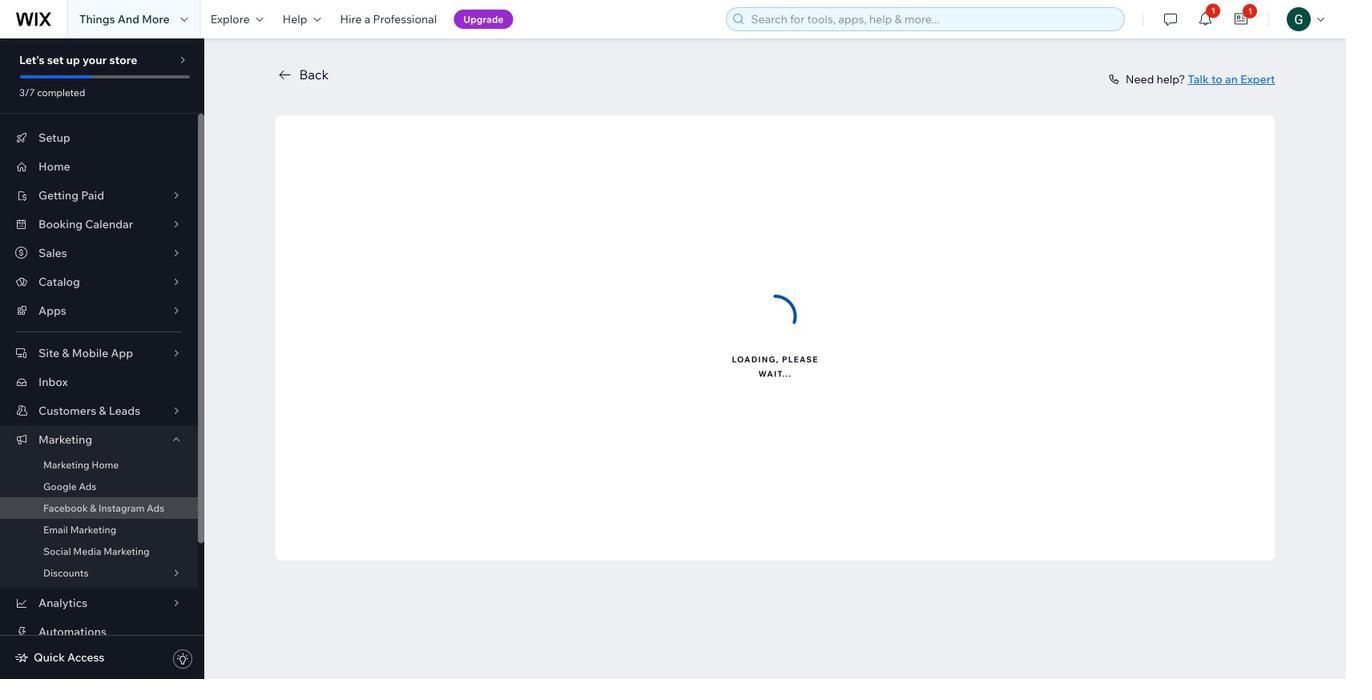 Task type: describe. For each thing, give the bounding box(es) containing it.
Search for tools, apps, help & more... field
[[746, 8, 1120, 30]]



Task type: locate. For each thing, give the bounding box(es) containing it.
sidebar element
[[0, 38, 204, 680]]



Task type: vqa. For each thing, say whether or not it's contained in the screenshot.
Search For Tools, Apps, Help & More... FIELD
yes



